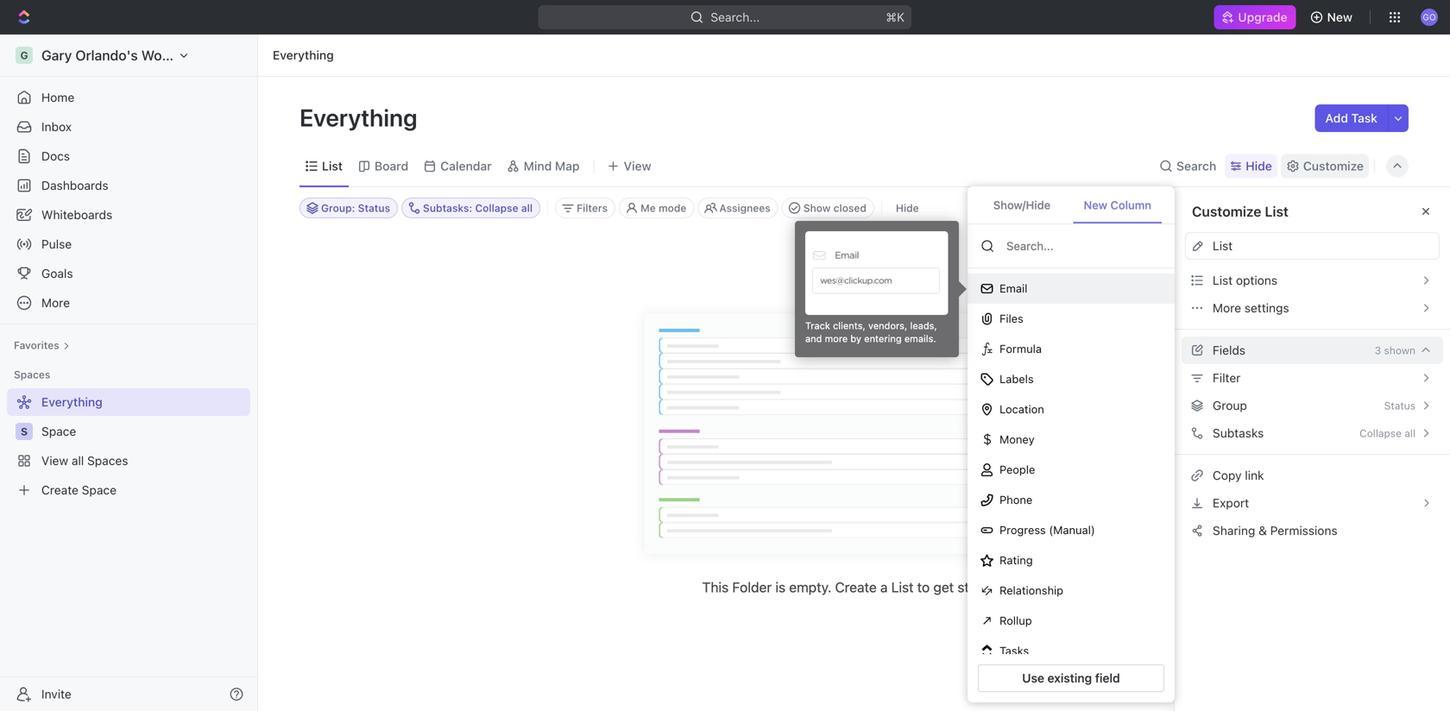 Task type: locate. For each thing, give the bounding box(es) containing it.
1 horizontal spatial view
[[624, 159, 652, 173]]

spaces down 'favorites'
[[14, 369, 50, 381]]

subtasks:
[[423, 202, 472, 214]]

show closed button
[[782, 198, 875, 218]]

show/hide
[[994, 199, 1051, 212]]

phone
[[1000, 494, 1033, 507]]

0 vertical spatial everything
[[273, 48, 334, 62]]

1 horizontal spatial space
[[82, 483, 117, 497]]

rollup
[[1000, 614, 1032, 627]]

2 vertical spatial everything
[[41, 395, 103, 409]]

collapse
[[475, 202, 519, 214], [1360, 427, 1402, 439]]

collapse right subtasks:
[[475, 202, 519, 214]]

s
[[21, 426, 28, 438]]

space, , element
[[16, 423, 33, 440]]

0 horizontal spatial create
[[41, 483, 79, 497]]

all up create space
[[72, 454, 84, 468]]

hide
[[1246, 159, 1272, 173], [896, 202, 919, 214]]

⌘k
[[886, 10, 905, 24]]

spaces
[[14, 369, 50, 381], [87, 454, 128, 468]]

more button
[[7, 289, 250, 317]]

board
[[375, 159, 409, 173]]

0 horizontal spatial all
[[72, 454, 84, 468]]

hide right 'closed' at right
[[896, 202, 919, 214]]

0 vertical spatial hide
[[1246, 159, 1272, 173]]

track clients, vendors, leads, and more by entering emails.
[[806, 320, 937, 344]]

view inside button
[[624, 159, 652, 173]]

create down the view all spaces at the left bottom
[[41, 483, 79, 497]]

0 vertical spatial status
[[358, 202, 390, 214]]

settings
[[1245, 301, 1290, 315]]

customize up 'search tasks...' text box
[[1304, 159, 1364, 173]]

space down the view all spaces at the left bottom
[[82, 483, 117, 497]]

space link
[[41, 418, 247, 445]]

customize inside customize button
[[1304, 159, 1364, 173]]

customize for customize list
[[1192, 203, 1262, 220]]

create left a
[[835, 579, 877, 596]]

view up "me"
[[624, 159, 652, 173]]

whiteboards link
[[7, 201, 250, 229]]

status up the collapse all
[[1385, 400, 1416, 412]]

search button
[[1154, 154, 1222, 178]]

0 horizontal spatial view
[[41, 454, 68, 468]]

group:
[[321, 202, 355, 214]]

0 vertical spatial view
[[624, 159, 652, 173]]

1 vertical spatial status
[[1385, 400, 1416, 412]]

customize down hide dropdown button
[[1192, 203, 1262, 220]]

hide inside dropdown button
[[1246, 159, 1272, 173]]

1 vertical spatial customize
[[1192, 203, 1262, 220]]

mind map
[[524, 159, 580, 173]]

subtasks: collapse all
[[423, 202, 533, 214]]

tree
[[7, 389, 250, 504]]

fields
[[1213, 343, 1246, 357]]

view button
[[601, 154, 658, 178]]

list left options
[[1213, 273, 1233, 287]]

1 horizontal spatial customize
[[1304, 159, 1364, 173]]

1 vertical spatial spaces
[[87, 454, 128, 468]]

sidebar navigation
[[0, 35, 262, 711]]

use existing field
[[1022, 671, 1120, 686]]

more for more
[[41, 296, 70, 310]]

goals link
[[7, 260, 250, 287]]

0 vertical spatial everything link
[[269, 45, 338, 66]]

everything
[[273, 48, 334, 62], [300, 103, 423, 132], [41, 395, 103, 409]]

use existing field button
[[978, 665, 1165, 692]]

copy link
[[1213, 468, 1264, 483]]

is
[[776, 579, 786, 596]]

more inside button
[[1213, 301, 1242, 315]]

list down customize list
[[1213, 239, 1233, 253]]

space
[[41, 424, 76, 439], [82, 483, 117, 497]]

1 horizontal spatial collapse
[[1360, 427, 1402, 439]]

spaces up the create space link
[[87, 454, 128, 468]]

by
[[851, 333, 862, 344]]

gary orlando's workspace, , element
[[16, 47, 33, 64]]

1 horizontal spatial spaces
[[87, 454, 128, 468]]

tree inside the sidebar navigation
[[7, 389, 250, 504]]

folder
[[732, 579, 772, 596]]

customize button
[[1281, 154, 1369, 178]]

1 vertical spatial new
[[1084, 199, 1108, 212]]

0 horizontal spatial more
[[41, 296, 70, 310]]

more down goals
[[41, 296, 70, 310]]

1 horizontal spatial status
[[1385, 400, 1416, 412]]

view inside tree
[[41, 454, 68, 468]]

0 horizontal spatial spaces
[[14, 369, 50, 381]]

new
[[1328, 10, 1353, 24], [1084, 199, 1108, 212]]

0 horizontal spatial space
[[41, 424, 76, 439]]

view up create space
[[41, 454, 68, 468]]

collapse up the 'copy link' button
[[1360, 427, 1402, 439]]

goals
[[41, 266, 73, 281]]

0 vertical spatial create
[[41, 483, 79, 497]]

sharing & permissions
[[1213, 524, 1338, 538]]

0 horizontal spatial collapse
[[475, 202, 519, 214]]

a
[[881, 579, 888, 596]]

2 horizontal spatial all
[[1405, 427, 1416, 439]]

1 vertical spatial space
[[82, 483, 117, 497]]

options
[[1236, 273, 1278, 287]]

1 horizontal spatial all
[[521, 202, 533, 214]]

show/hide button
[[981, 188, 1064, 224]]

rating
[[1000, 554, 1033, 567]]

more down list options
[[1213, 301, 1242, 315]]

track
[[806, 320, 830, 332]]

customize
[[1304, 159, 1364, 173], [1192, 203, 1262, 220]]

collapse all
[[1360, 427, 1416, 439]]

more
[[41, 296, 70, 310], [1213, 301, 1242, 315]]

hide up customize list
[[1246, 159, 1272, 173]]

hide inside button
[[896, 202, 919, 214]]

1 vertical spatial view
[[41, 454, 68, 468]]

space right space, , element
[[41, 424, 76, 439]]

status right the group:
[[358, 202, 390, 214]]

create space link
[[7, 477, 247, 504]]

pulse
[[41, 237, 72, 251]]

1 horizontal spatial create
[[835, 579, 877, 596]]

location
[[1000, 403, 1044, 416]]

1 vertical spatial everything link
[[7, 389, 247, 416]]

1 vertical spatial hide
[[896, 202, 919, 214]]

and
[[806, 333, 822, 344]]

invite
[[41, 687, 71, 701]]

all down shown in the right of the page
[[1405, 427, 1416, 439]]

sharing
[[1213, 524, 1256, 538]]

shown
[[1384, 344, 1416, 357]]

new left column
[[1084, 199, 1108, 212]]

new inside new column button
[[1084, 199, 1108, 212]]

tab list containing show/hide
[[968, 186, 1175, 224]]

0 vertical spatial spaces
[[14, 369, 50, 381]]

copy link button
[[1185, 462, 1440, 490]]

everything inside tree
[[41, 395, 103, 409]]

0 vertical spatial new
[[1328, 10, 1353, 24]]

list down hide dropdown button
[[1265, 203, 1289, 220]]

tab list
[[968, 186, 1175, 224]]

1 horizontal spatial new
[[1328, 10, 1353, 24]]

customize list
[[1192, 203, 1289, 220]]

0 horizontal spatial everything link
[[7, 389, 247, 416]]

&
[[1259, 524, 1267, 538]]

1 vertical spatial all
[[1405, 427, 1416, 439]]

home
[[41, 90, 74, 104]]

subtasks
[[1213, 426, 1264, 440]]

0 horizontal spatial new
[[1084, 199, 1108, 212]]

0 horizontal spatial status
[[358, 202, 390, 214]]

view for view
[[624, 159, 652, 173]]

people
[[1000, 463, 1035, 476]]

all
[[521, 202, 533, 214], [1405, 427, 1416, 439], [72, 454, 84, 468]]

assignees
[[720, 202, 771, 214]]

0 horizontal spatial hide
[[896, 202, 919, 214]]

mind
[[524, 159, 552, 173]]

more inside dropdown button
[[41, 296, 70, 310]]

more settings button
[[1185, 294, 1440, 322]]

new for new column
[[1084, 199, 1108, 212]]

1 horizontal spatial everything link
[[269, 45, 338, 66]]

all inside tree
[[72, 454, 84, 468]]

list
[[322, 159, 343, 173], [1265, 203, 1289, 220], [1213, 239, 1233, 253], [1213, 273, 1233, 287], [892, 579, 914, 596]]

view for view all spaces
[[41, 454, 68, 468]]

go button
[[1416, 3, 1444, 31]]

new inside new button
[[1328, 10, 1353, 24]]

mind map link
[[520, 154, 580, 178]]

1 horizontal spatial more
[[1213, 301, 1242, 315]]

0 vertical spatial customize
[[1304, 159, 1364, 173]]

group: status
[[321, 202, 390, 214]]

1 horizontal spatial hide
[[1246, 159, 1272, 173]]

new button
[[1303, 3, 1363, 31]]

tree containing everything
[[7, 389, 250, 504]]

new right upgrade
[[1328, 10, 1353, 24]]

progress
[[1000, 524, 1046, 537]]

everything link
[[269, 45, 338, 66], [7, 389, 247, 416]]

customize for customize
[[1304, 159, 1364, 173]]

view button
[[601, 146, 658, 186]]

filter button
[[1185, 364, 1440, 392]]

0 vertical spatial collapse
[[475, 202, 519, 214]]

column
[[1111, 199, 1152, 212]]

2 vertical spatial all
[[72, 454, 84, 468]]

all down mind
[[521, 202, 533, 214]]

g
[[20, 49, 28, 61]]

0 horizontal spatial customize
[[1192, 203, 1262, 220]]



Task type: describe. For each thing, give the bounding box(es) containing it.
calendar link
[[437, 154, 492, 178]]

search...
[[711, 10, 760, 24]]

everything link inside tree
[[7, 389, 247, 416]]

create space
[[41, 483, 117, 497]]

email
[[1000, 282, 1028, 295]]

filters
[[577, 202, 608, 214]]

dashboards link
[[7, 172, 250, 199]]

1 vertical spatial collapse
[[1360, 427, 1402, 439]]

more settings
[[1213, 301, 1290, 315]]

export button
[[1185, 490, 1440, 517]]

this
[[702, 579, 729, 596]]

favorites button
[[7, 335, 77, 356]]

formula
[[1000, 342, 1042, 355]]

everything for everything link within tree
[[41, 395, 103, 409]]

filters button
[[555, 198, 616, 218]]

list options button
[[1185, 267, 1440, 294]]

1 vertical spatial everything
[[300, 103, 423, 132]]

0 vertical spatial space
[[41, 424, 76, 439]]

leads,
[[910, 320, 937, 332]]

permissions
[[1271, 524, 1338, 538]]

show
[[804, 202, 831, 214]]

new column
[[1084, 199, 1152, 212]]

upgrade link
[[1214, 5, 1296, 29]]

export button
[[1185, 490, 1440, 517]]

all for collapse all
[[1405, 427, 1416, 439]]

home link
[[7, 84, 250, 111]]

3
[[1375, 344, 1381, 357]]

search
[[1177, 159, 1217, 173]]

view all spaces
[[41, 454, 128, 468]]

add
[[1326, 111, 1349, 125]]

files
[[1000, 312, 1024, 325]]

get
[[934, 579, 954, 596]]

labels
[[1000, 373, 1034, 386]]

list up the group:
[[322, 159, 343, 173]]

board link
[[371, 154, 409, 178]]

Search field
[[1005, 238, 1161, 254]]

sharing & permissions button
[[1185, 517, 1440, 545]]

entering
[[864, 333, 902, 344]]

relationship
[[1000, 584, 1064, 597]]

gary
[[41, 47, 72, 63]]

go
[[1423, 12, 1436, 22]]

copy
[[1213, 468, 1242, 483]]

new for new
[[1328, 10, 1353, 24]]

export
[[1213, 496, 1249, 510]]

all for view all spaces
[[72, 454, 84, 468]]

more for more settings
[[1213, 301, 1242, 315]]

task
[[1352, 111, 1378, 125]]

use
[[1022, 671, 1045, 686]]

hide button
[[1225, 154, 1278, 178]]

calendar
[[440, 159, 492, 173]]

clients,
[[833, 320, 866, 332]]

everything for everything link to the top
[[273, 48, 334, 62]]

inbox link
[[7, 113, 250, 141]]

(manual)
[[1049, 524, 1095, 537]]

me
[[641, 202, 656, 214]]

money
[[1000, 433, 1035, 446]]

docs
[[41, 149, 70, 163]]

field
[[1095, 671, 1120, 686]]

workspace
[[141, 47, 213, 63]]

Search tasks... text field
[[1235, 195, 1408, 221]]

docs link
[[7, 142, 250, 170]]

map
[[555, 159, 580, 173]]

me mode button
[[619, 198, 695, 218]]

mode
[[659, 202, 687, 214]]

list inside button
[[1213, 273, 1233, 287]]

closed
[[834, 202, 867, 214]]

emails.
[[905, 333, 936, 344]]

0 vertical spatial all
[[521, 202, 533, 214]]

to
[[917, 579, 930, 596]]

vendors,
[[869, 320, 908, 332]]

list link
[[319, 154, 343, 178]]

existing
[[1048, 671, 1092, 686]]

show closed
[[804, 202, 867, 214]]

gary orlando's workspace
[[41, 47, 213, 63]]

new column button
[[1074, 188, 1162, 224]]

started.
[[958, 579, 1006, 596]]

me mode
[[641, 202, 687, 214]]

spaces inside view all spaces link
[[87, 454, 128, 468]]

link
[[1245, 468, 1264, 483]]

more
[[825, 333, 848, 344]]

whiteboards
[[41, 208, 112, 222]]

orlando's
[[75, 47, 138, 63]]

1 vertical spatial create
[[835, 579, 877, 596]]

3 shown
[[1375, 344, 1416, 357]]

assignees button
[[698, 198, 778, 218]]

create inside tree
[[41, 483, 79, 497]]

hide button
[[889, 198, 926, 218]]

list right a
[[892, 579, 914, 596]]

filter button
[[1175, 364, 1450, 392]]

list options
[[1213, 273, 1278, 287]]



Task type: vqa. For each thing, say whether or not it's contained in the screenshot.
row
no



